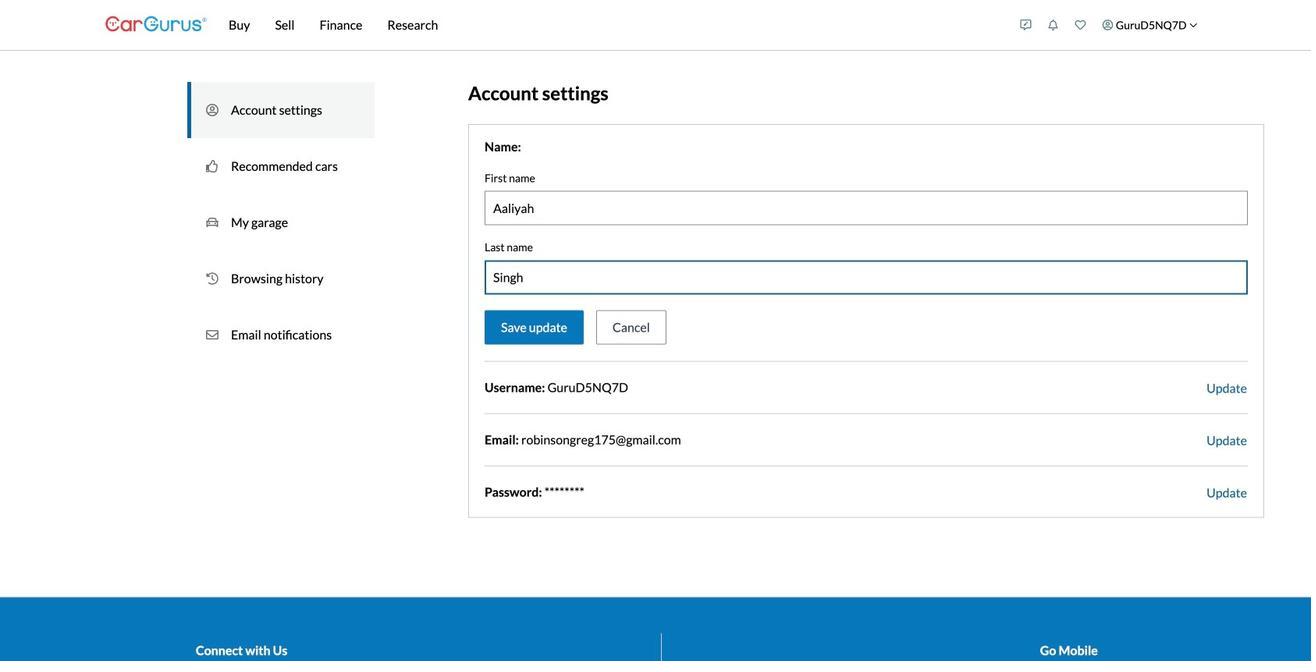 Task type: vqa. For each thing, say whether or not it's contained in the screenshot.
monrovia,
no



Task type: locate. For each thing, give the bounding box(es) containing it.
envelope image
[[206, 327, 219, 343]]

user circle image
[[206, 102, 219, 118]]

saved cars image
[[1075, 20, 1086, 30]]

history image
[[206, 271, 219, 286]]

menu
[[1012, 3, 1206, 47]]

menu bar
[[207, 0, 1012, 50]]

menu item
[[1094, 3, 1206, 47]]



Task type: describe. For each thing, give the bounding box(es) containing it.
add a car review image
[[1020, 20, 1031, 30]]

chevron down image
[[1189, 21, 1198, 29]]

user icon image
[[1102, 20, 1113, 30]]

First name field
[[485, 192, 1247, 224]]

Last name field
[[485, 261, 1247, 294]]

car image
[[206, 215, 219, 230]]

open notifications image
[[1048, 20, 1059, 30]]

thumbs up image
[[206, 158, 219, 174]]



